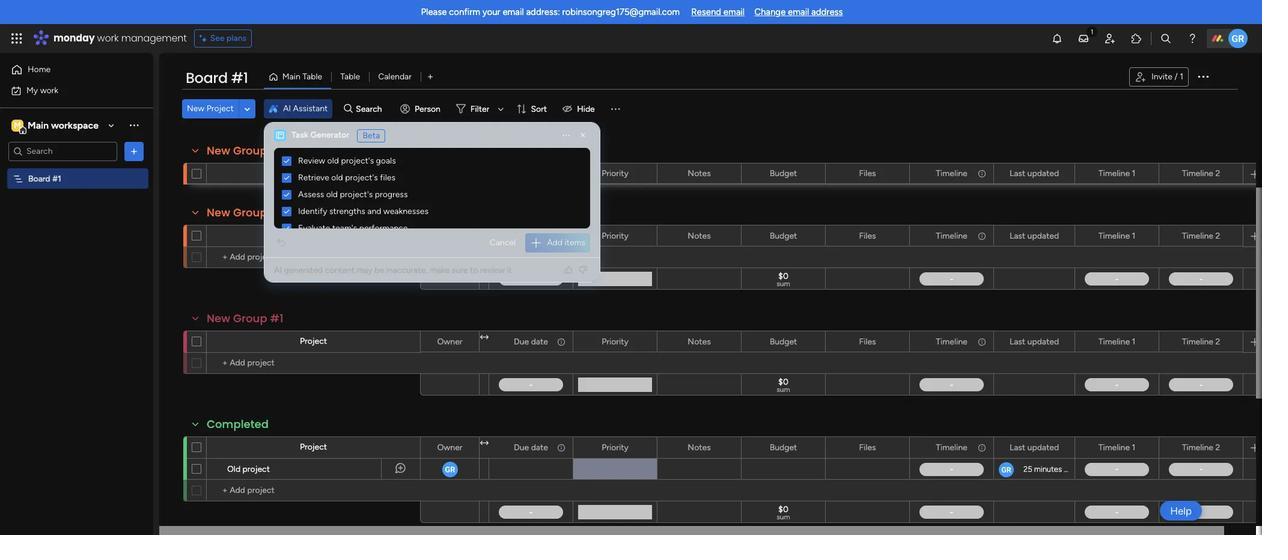 Task type: describe. For each thing, give the bounding box(es) containing it.
2 updated from the top
[[1028, 231, 1059, 241]]

work for monday
[[97, 31, 119, 45]]

2 last updated field from the top
[[1007, 229, 1062, 243]]

3 due date field from the top
[[511, 441, 551, 454]]

cancel
[[490, 237, 516, 248]]

1 $0 sum from the top
[[777, 271, 790, 288]]

board #1 list box
[[0, 166, 153, 351]]

see plans
[[210, 33, 247, 43]]

4 priority from the top
[[602, 442, 629, 452]]

strengths
[[329, 206, 365, 216]]

greg robinson image
[[1229, 29, 1248, 48]]

due for 1st due date field from the top of the page
[[514, 231, 529, 241]]

Review old project's goals field
[[295, 153, 585, 169]]

invite / 1 button
[[1130, 67, 1189, 87]]

management
[[121, 31, 187, 45]]

3 last from the top
[[1010, 336, 1026, 347]]

1 budget from the top
[[770, 168, 797, 178]]

cancel button
[[485, 233, 521, 253]]

minutes
[[1035, 465, 1062, 474]]

old
[[227, 464, 241, 474]]

2 for 2nd timeline 2 field from the top
[[1216, 231, 1221, 241]]

m
[[14, 120, 21, 130]]

files
[[380, 173, 396, 183]]

date for 1st due date field from the top of the page
[[531, 231, 548, 241]]

v2 search image
[[344, 102, 353, 116]]

2 timeline field from the top
[[933, 229, 971, 243]]

main for main table
[[282, 72, 300, 82]]

group for priority
[[233, 311, 267, 326]]

be
[[375, 265, 384, 275]]

1 for third "timeline 1" field
[[1132, 336, 1136, 347]]

3 priority field from the top
[[599, 335, 632, 348]]

identify
[[298, 206, 327, 216]]

see
[[210, 33, 225, 43]]

2 priority from the top
[[602, 231, 629, 241]]

1 budget field from the top
[[767, 167, 800, 180]]

timeline 2 for 2nd timeline 2 field from the top
[[1182, 231, 1221, 241]]

generator
[[311, 130, 350, 140]]

unsatisfied with the results image
[[578, 265, 588, 275]]

calendar
[[378, 72, 412, 82]]

new project button
[[182, 99, 239, 118]]

column information image for new group
[[978, 169, 987, 178]]

project for due date
[[300, 230, 327, 240]]

3 timeline 1 field from the top
[[1096, 335, 1139, 348]]

task generator
[[292, 130, 350, 140]]

main table button
[[264, 67, 331, 87]]

4 priority field from the top
[[599, 441, 632, 454]]

workspace selection element
[[11, 118, 100, 134]]

robinsongreg175@gmail.com
[[562, 7, 680, 17]]

may
[[357, 265, 373, 275]]

2 due date from the top
[[514, 336, 548, 347]]

sum inside $1,500 sum
[[777, 174, 790, 182]]

menu image
[[609, 103, 622, 115]]

monday work management
[[54, 31, 187, 45]]

files for 3rd files field from the bottom
[[859, 231, 876, 241]]

4 budget field from the top
[[767, 441, 800, 454]]

1 v2 expand column image from the top
[[480, 227, 489, 237]]

project for priority
[[300, 336, 327, 346]]

4 timeline field from the top
[[933, 441, 971, 454]]

workspace image
[[11, 119, 23, 132]]

apps image
[[1131, 32, 1143, 44]]

home button
[[7, 60, 129, 79]]

#1 inside field
[[231, 68, 248, 88]]

please confirm your email address: robinsongreg175@gmail.com
[[421, 7, 680, 17]]

2 due date field from the top
[[511, 335, 551, 348]]

project's for progress
[[340, 189, 373, 200]]

1 timeline 1 field from the top
[[1096, 167, 1139, 180]]

invite / 1
[[1152, 72, 1184, 82]]

notifications image
[[1052, 32, 1064, 44]]

hide
[[577, 104, 595, 114]]

task
[[292, 130, 309, 140]]

review
[[480, 265, 505, 275]]

due for second due date field from the top of the page
[[514, 336, 529, 347]]

person
[[415, 104, 441, 114]]

3 budget field from the top
[[767, 335, 800, 348]]

assistant
[[293, 103, 328, 114]]

it
[[507, 265, 512, 275]]

#1 inside "list box"
[[52, 173, 61, 184]]

4 last updated field from the top
[[1007, 441, 1062, 454]]

2 v2 expand column image from the top
[[480, 332, 489, 343]]

menu image
[[562, 130, 571, 140]]

2 last from the top
[[1010, 231, 1026, 241]]

1 for 1st "timeline 1" field from the bottom
[[1132, 442, 1136, 452]]

owner for 1st the owner field from the bottom
[[437, 442, 463, 452]]

4 notes from the top
[[688, 442, 711, 452]]

confirm
[[449, 7, 480, 17]]

plans
[[227, 33, 247, 43]]

3 owner field from the top
[[434, 441, 466, 454]]

person button
[[396, 99, 448, 118]]

retrieve old project's files
[[298, 173, 396, 183]]

1 priority from the top
[[602, 168, 629, 178]]

home
[[28, 64, 51, 75]]

project down review
[[300, 168, 327, 179]]

invite
[[1152, 72, 1173, 82]]

email for resend email
[[724, 7, 745, 17]]

ago
[[1064, 465, 1077, 474]]

to
[[470, 265, 478, 275]]

New Group #1 field
[[204, 311, 287, 326]]

3 files field from the top
[[856, 335, 879, 348]]

calendar button
[[369, 67, 421, 87]]

1 image
[[1087, 25, 1098, 38]]

sure
[[452, 265, 468, 275]]

new group for priority
[[207, 205, 267, 220]]

table button
[[331, 67, 369, 87]]

content
[[325, 265, 355, 275]]

date for first due date field from the bottom
[[531, 442, 548, 452]]

1 files field from the top
[[856, 167, 879, 180]]

monday
[[54, 31, 95, 45]]

3 timeline 2 field from the top
[[1179, 335, 1224, 348]]

2 $0 sum from the top
[[777, 377, 790, 394]]

ai for ai generated content may be inaccurate, make sure to review it
[[274, 265, 282, 275]]

filter button
[[451, 99, 508, 118]]

2 timeline 2 field from the top
[[1179, 229, 1224, 243]]

3 budget from the top
[[770, 336, 797, 347]]

3 v2 expand column image from the top
[[480, 438, 489, 449]]

4 updated from the top
[[1028, 442, 1059, 452]]

ai for ai assistant
[[283, 103, 291, 114]]

3 timeline field from the top
[[933, 335, 971, 348]]

new group field for priority
[[204, 143, 270, 159]]

address:
[[526, 7, 560, 17]]

3 $0 from the top
[[779, 504, 789, 515]]

+ Add project text field
[[213, 483, 415, 498]]

resend
[[691, 7, 721, 17]]

$1,500
[[771, 165, 797, 176]]

ai assistant button
[[264, 99, 333, 118]]

and
[[367, 206, 381, 216]]

inbox image
[[1078, 32, 1090, 44]]

1 vertical spatial column information image
[[557, 231, 566, 241]]

task generator image
[[274, 129, 286, 141]]

1 updated from the top
[[1028, 168, 1059, 178]]

files for first files field from the top
[[859, 168, 876, 178]]

4 timeline 2 field from the top
[[1179, 441, 1224, 454]]

4 timeline 1 field from the top
[[1096, 441, 1139, 454]]

2 files field from the top
[[856, 229, 879, 243]]

select product image
[[11, 32, 23, 44]]

workspace options image
[[128, 119, 140, 131]]

new project
[[187, 103, 234, 114]]

1 group from the top
[[233, 143, 267, 158]]

my
[[26, 85, 38, 95]]

review old project's goals
[[298, 156, 396, 166]]

identify strengths and weaknesses
[[298, 206, 429, 216]]

table inside table button
[[340, 72, 360, 82]]

sort
[[531, 104, 547, 114]]

3 notes from the top
[[688, 336, 711, 347]]

3 due date from the top
[[514, 442, 548, 452]]

2 for first timeline 2 field from the bottom
[[1216, 442, 1221, 452]]

last updated for third last updated field from the top
[[1010, 336, 1059, 347]]

4 timeline 1 from the top
[[1099, 442, 1136, 452]]

table inside main table button
[[303, 72, 322, 82]]

last updated for second last updated field from the top
[[1010, 231, 1059, 241]]

work for my
[[40, 85, 58, 95]]

project's for files
[[345, 173, 378, 183]]

Search in workspace field
[[25, 144, 100, 158]]

address
[[812, 7, 843, 17]]

weaknesses
[[383, 206, 429, 216]]

add view image
[[428, 72, 433, 81]]

timeline 2 for third timeline 2 field from the top
[[1182, 336, 1221, 347]]

3 $0 sum from the top
[[777, 504, 790, 521]]

inaccurate,
[[386, 265, 428, 275]]

4 last from the top
[[1010, 442, 1026, 452]]

my work
[[26, 85, 58, 95]]

1 notes field from the top
[[685, 167, 714, 180]]



Task type: locate. For each thing, give the bounding box(es) containing it.
project up + add project text box
[[300, 336, 327, 346]]

2 vertical spatial #1
[[270, 311, 284, 326]]

2 notes field from the top
[[685, 229, 714, 243]]

0 vertical spatial project's
[[341, 156, 374, 166]]

main workspace
[[28, 119, 99, 131]]

1 horizontal spatial board #1
[[186, 68, 248, 88]]

0 vertical spatial main
[[282, 72, 300, 82]]

main right workspace icon
[[28, 119, 49, 131]]

2 owner field from the top
[[434, 335, 466, 348]]

New Group field
[[204, 143, 270, 159], [204, 205, 270, 221]]

2 vertical spatial date
[[531, 442, 548, 452]]

Search field
[[353, 100, 389, 117]]

Timeline 2 field
[[1179, 167, 1224, 180], [1179, 229, 1224, 243], [1179, 335, 1224, 348], [1179, 441, 1224, 454]]

v2 expand column image
[[480, 227, 489, 237], [480, 332, 489, 343], [480, 438, 489, 449]]

progress
[[375, 189, 408, 200]]

old down review old project's goals
[[331, 173, 343, 183]]

board up new project
[[186, 68, 228, 88]]

1 for 4th "timeline 1" field from the bottom
[[1132, 168, 1136, 178]]

0 vertical spatial $0 sum
[[777, 271, 790, 288]]

table
[[303, 72, 322, 82], [340, 72, 360, 82]]

ai assistant
[[283, 103, 328, 114]]

ai inside button
[[283, 103, 291, 114]]

2 for third timeline 2 field from the top
[[1216, 336, 1221, 347]]

new group for timeline
[[207, 143, 267, 158]]

0 horizontal spatial #1
[[52, 173, 61, 184]]

4 2 from the top
[[1216, 442, 1221, 452]]

Assess old project's progress field
[[295, 187, 585, 203]]

0 vertical spatial column information image
[[978, 169, 987, 178]]

Due date field
[[511, 229, 551, 243], [511, 335, 551, 348], [511, 441, 551, 454]]

review
[[298, 156, 325, 166]]

1 vertical spatial owner
[[437, 336, 463, 347]]

1 timeline 1 from the top
[[1099, 168, 1136, 178]]

Files field
[[856, 167, 879, 180], [856, 229, 879, 243], [856, 335, 879, 348], [856, 441, 879, 454]]

2 table from the left
[[340, 72, 360, 82]]

3 timeline 1 from the top
[[1099, 336, 1136, 347]]

change email address link
[[755, 7, 843, 17]]

ai left generated
[[274, 265, 282, 275]]

0 horizontal spatial ai
[[274, 265, 282, 275]]

$1,500 sum
[[771, 165, 797, 182]]

1 timeline 2 field from the top
[[1179, 167, 1224, 180]]

2 for 4th timeline 2 field from the bottom
[[1216, 168, 1221, 178]]

work
[[97, 31, 119, 45], [40, 85, 58, 95]]

change
[[755, 7, 786, 17]]

new
[[187, 103, 205, 114], [207, 143, 230, 158], [207, 205, 230, 220], [207, 311, 230, 326]]

1 due date field from the top
[[511, 229, 551, 243]]

main inside button
[[282, 72, 300, 82]]

2 timeline 1 from the top
[[1099, 231, 1136, 241]]

1 horizontal spatial #1
[[231, 68, 248, 88]]

3 priority from the top
[[602, 336, 629, 347]]

0 vertical spatial group
[[233, 143, 267, 158]]

1 owner from the top
[[437, 231, 463, 241]]

1 sum from the top
[[777, 174, 790, 182]]

1 vertical spatial #1
[[52, 173, 61, 184]]

#1 down search in workspace field
[[52, 173, 61, 184]]

timeline 2
[[1182, 168, 1221, 178], [1182, 231, 1221, 241], [1182, 336, 1221, 347], [1182, 442, 1221, 452]]

files for second files field from the bottom of the page
[[859, 336, 876, 347]]

timeline
[[936, 168, 968, 178], [1099, 168, 1130, 178], [1182, 168, 1214, 178], [936, 231, 968, 241], [1099, 231, 1130, 241], [1182, 231, 1214, 241], [936, 336, 968, 347], [1099, 336, 1130, 347], [1182, 336, 1214, 347], [936, 442, 968, 452], [1099, 442, 1130, 452], [1182, 442, 1214, 452]]

main for main workspace
[[28, 119, 49, 131]]

please
[[421, 7, 447, 17]]

Budget field
[[767, 167, 800, 180], [767, 229, 800, 243], [767, 335, 800, 348], [767, 441, 800, 454]]

old for retrieve
[[331, 173, 343, 183]]

#1 up + add project text box
[[270, 311, 284, 326]]

new for timeline
[[207, 143, 230, 158]]

1 horizontal spatial work
[[97, 31, 119, 45]]

0 vertical spatial $0
[[779, 271, 789, 281]]

#1 inside field
[[270, 311, 284, 326]]

1 vertical spatial due date field
[[511, 335, 551, 348]]

3 notes field from the top
[[685, 335, 714, 348]]

workspace
[[51, 119, 99, 131]]

3 2 from the top
[[1216, 336, 1221, 347]]

group
[[233, 143, 267, 158], [233, 205, 267, 220], [233, 311, 267, 326]]

last updated
[[1010, 168, 1059, 178], [1010, 231, 1059, 241], [1010, 336, 1059, 347], [1010, 442, 1059, 452]]

1 vertical spatial due date
[[514, 336, 548, 347]]

old project
[[227, 464, 270, 474]]

2 vertical spatial v2 expand column image
[[480, 438, 489, 449]]

1 inside invite / 1 button
[[1180, 72, 1184, 82]]

help image
[[1187, 32, 1199, 44]]

2 owner from the top
[[437, 336, 463, 347]]

email right resend
[[724, 7, 745, 17]]

help button
[[1160, 501, 1202, 521]]

new inside button
[[187, 103, 205, 114]]

0 vertical spatial owner field
[[434, 229, 466, 243]]

project up + add project text field
[[300, 442, 327, 452]]

1 vertical spatial new group
[[207, 205, 267, 220]]

angle down image
[[244, 104, 250, 113]]

1 owner field from the top
[[434, 229, 466, 243]]

column information image for new group #1
[[557, 337, 566, 347]]

1 vertical spatial old
[[331, 173, 343, 183]]

column information image
[[978, 169, 987, 178], [557, 231, 566, 241], [557, 337, 566, 347]]

2 last updated from the top
[[1010, 231, 1059, 241]]

make
[[430, 265, 450, 275]]

4 budget from the top
[[770, 442, 797, 452]]

assess
[[298, 189, 324, 200]]

goals
[[376, 156, 396, 166]]

2 email from the left
[[724, 7, 745, 17]]

3 email from the left
[[788, 7, 809, 17]]

work inside button
[[40, 85, 58, 95]]

1 vertical spatial due
[[514, 336, 529, 347]]

email right your
[[503, 7, 524, 17]]

timeline 1
[[1099, 168, 1136, 178], [1099, 231, 1136, 241], [1099, 336, 1136, 347], [1099, 442, 1136, 452]]

$0
[[779, 271, 789, 281], [779, 377, 789, 387], [779, 504, 789, 515]]

1 vertical spatial board
[[28, 173, 50, 184]]

1 timeline 2 from the top
[[1182, 168, 1221, 178]]

+ Add project text field
[[213, 356, 415, 370]]

1 last from the top
[[1010, 168, 1026, 178]]

0 vertical spatial due date field
[[511, 229, 551, 243]]

3 last updated field from the top
[[1007, 335, 1062, 348]]

email right change
[[788, 7, 809, 17]]

timeline 2 for first timeline 2 field from the bottom
[[1182, 442, 1221, 452]]

board #1 inside field
[[186, 68, 248, 88]]

Timeline 1 field
[[1096, 167, 1139, 180], [1096, 229, 1139, 243], [1096, 335, 1139, 348], [1096, 441, 1139, 454]]

invite members image
[[1104, 32, 1116, 44]]

sort button
[[512, 99, 554, 118]]

4 sum from the top
[[777, 513, 790, 521]]

0 vertical spatial v2 expand column image
[[480, 227, 489, 237]]

1 vertical spatial project's
[[345, 173, 378, 183]]

2 horizontal spatial email
[[788, 7, 809, 17]]

0 vertical spatial date
[[531, 231, 548, 241]]

1
[[1180, 72, 1184, 82], [1132, 168, 1136, 178], [1132, 231, 1136, 241], [1132, 336, 1136, 347], [1132, 442, 1136, 452]]

2 sum from the top
[[777, 280, 790, 288]]

1 vertical spatial ai
[[274, 265, 282, 275]]

1 $0 from the top
[[779, 271, 789, 281]]

project's up retrieve old project's files
[[341, 156, 374, 166]]

1 vertical spatial board #1
[[28, 173, 61, 184]]

1 due from the top
[[514, 231, 529, 241]]

board #1 inside "list box"
[[28, 173, 61, 184]]

4 timeline 2 from the top
[[1182, 442, 1221, 452]]

2 priority field from the top
[[599, 229, 632, 243]]

Last updated field
[[1007, 167, 1062, 180], [1007, 229, 1062, 243], [1007, 335, 1062, 348], [1007, 441, 1062, 454]]

ai generated content may be inaccurate, make sure to review it
[[274, 265, 512, 275]]

owner
[[437, 231, 463, 241], [437, 336, 463, 347], [437, 442, 463, 452]]

2 vertical spatial owner field
[[434, 441, 466, 454]]

1 timeline field from the top
[[933, 167, 971, 180]]

2 notes from the top
[[688, 231, 711, 241]]

2 vertical spatial old
[[326, 189, 338, 200]]

1 horizontal spatial email
[[724, 7, 745, 17]]

date for second due date field from the top of the page
[[531, 336, 548, 347]]

1 vertical spatial date
[[531, 336, 548, 347]]

ai
[[283, 103, 291, 114], [274, 265, 282, 275]]

3 sum from the top
[[777, 385, 790, 394]]

0 horizontal spatial table
[[303, 72, 322, 82]]

2 vertical spatial $0
[[779, 504, 789, 515]]

2 due from the top
[[514, 336, 529, 347]]

0 vertical spatial new group
[[207, 143, 267, 158]]

project left angle down icon
[[207, 103, 234, 114]]

generated
[[284, 265, 323, 275]]

project for timeline
[[300, 442, 327, 452]]

owner for 1st the owner field from the top of the page
[[437, 231, 463, 241]]

search everything image
[[1160, 32, 1172, 44]]

3 owner from the top
[[437, 442, 463, 452]]

#1 up angle down icon
[[231, 68, 248, 88]]

new group #1
[[207, 311, 284, 326]]

option
[[0, 168, 153, 170]]

board down search in workspace field
[[28, 173, 50, 184]]

notes
[[688, 168, 711, 178], [688, 231, 711, 241], [688, 336, 711, 347], [688, 442, 711, 452]]

0 vertical spatial owner
[[437, 231, 463, 241]]

project's up assess old project's progress
[[345, 173, 378, 183]]

1 date from the top
[[531, 231, 548, 241]]

1 2 from the top
[[1216, 168, 1221, 178]]

sum
[[777, 174, 790, 182], [777, 280, 790, 288], [777, 385, 790, 394], [777, 513, 790, 521]]

retrieve
[[298, 173, 329, 183]]

Timeline field
[[933, 167, 971, 180], [933, 229, 971, 243], [933, 335, 971, 348], [933, 441, 971, 454]]

completed
[[207, 417, 269, 432]]

2 new group field from the top
[[204, 205, 270, 221]]

1 horizontal spatial table
[[340, 72, 360, 82]]

project inside button
[[207, 103, 234, 114]]

0 vertical spatial board
[[186, 68, 228, 88]]

0 horizontal spatial board
[[28, 173, 50, 184]]

budget
[[770, 168, 797, 178], [770, 231, 797, 241], [770, 336, 797, 347], [770, 442, 797, 452]]

my work button
[[7, 81, 129, 100]]

last
[[1010, 168, 1026, 178], [1010, 231, 1026, 241], [1010, 336, 1026, 347], [1010, 442, 1026, 452]]

board #1
[[186, 68, 248, 88], [28, 173, 61, 184]]

column information image
[[978, 231, 987, 241], [978, 337, 987, 347], [557, 443, 566, 452], [978, 443, 987, 452]]

1 vertical spatial work
[[40, 85, 58, 95]]

3 due from the top
[[514, 442, 529, 452]]

filter
[[471, 104, 490, 114]]

new for due date
[[207, 311, 230, 326]]

2 budget from the top
[[770, 231, 797, 241]]

1 vertical spatial $0 sum
[[777, 377, 790, 394]]

0 horizontal spatial main
[[28, 119, 49, 131]]

0 horizontal spatial board #1
[[28, 173, 61, 184]]

project
[[243, 464, 270, 474]]

0 horizontal spatial work
[[40, 85, 58, 95]]

0 vertical spatial new group field
[[204, 143, 270, 159]]

1 vertical spatial $0
[[779, 377, 789, 387]]

1 vertical spatial v2 expand column image
[[480, 332, 489, 343]]

1 last updated from the top
[[1010, 168, 1059, 178]]

board inside field
[[186, 68, 228, 88]]

0 vertical spatial due date
[[514, 231, 548, 241]]

/
[[1175, 72, 1178, 82]]

old
[[327, 156, 339, 166], [331, 173, 343, 183], [326, 189, 338, 200]]

files
[[859, 168, 876, 178], [859, 231, 876, 241], [859, 336, 876, 347], [859, 442, 876, 452]]

project down identify
[[300, 230, 327, 240]]

3 group from the top
[[233, 311, 267, 326]]

due for first due date field from the bottom
[[514, 442, 529, 452]]

old right review
[[327, 156, 339, 166]]

None field
[[295, 221, 585, 236]]

table up assistant
[[303, 72, 322, 82]]

old for assess
[[326, 189, 338, 200]]

arrow down image
[[494, 102, 508, 116]]

1 horizontal spatial board
[[186, 68, 228, 88]]

2 $0 from the top
[[779, 377, 789, 387]]

2 vertical spatial due date field
[[511, 441, 551, 454]]

1 notes from the top
[[688, 168, 711, 178]]

2 vertical spatial due
[[514, 442, 529, 452]]

2 timeline 1 field from the top
[[1096, 229, 1139, 243]]

2 date from the top
[[531, 336, 548, 347]]

0 vertical spatial ai
[[283, 103, 291, 114]]

2 files from the top
[[859, 231, 876, 241]]

last updated for 1st last updated field from the bottom
[[1010, 442, 1059, 452]]

ai logo image
[[269, 104, 278, 114]]

1 vertical spatial main
[[28, 119, 49, 131]]

4 files field from the top
[[856, 441, 879, 454]]

1 table from the left
[[303, 72, 322, 82]]

1 vertical spatial new group field
[[204, 205, 270, 221]]

new inside field
[[207, 311, 230, 326]]

group for due date
[[233, 205, 267, 220]]

1 horizontal spatial main
[[282, 72, 300, 82]]

1 for third "timeline 1" field from the bottom of the page
[[1132, 231, 1136, 241]]

resend email link
[[691, 7, 745, 17]]

1 new group field from the top
[[204, 143, 270, 159]]

1 priority field from the top
[[599, 167, 632, 180]]

main up ai assistant button
[[282, 72, 300, 82]]

project's up identify strengths and weaknesses
[[340, 189, 373, 200]]

4 notes field from the top
[[685, 441, 714, 454]]

old right assess
[[326, 189, 338, 200]]

project's for goals
[[341, 156, 374, 166]]

owner for 2nd the owner field from the bottom of the page
[[437, 336, 463, 347]]

satisfied with the results image
[[564, 265, 574, 275]]

1 due date from the top
[[514, 231, 548, 241]]

table up the v2 search image
[[340, 72, 360, 82]]

1 email from the left
[[503, 7, 524, 17]]

Completed field
[[204, 417, 272, 432]]

files for 4th files field from the top
[[859, 442, 876, 452]]

25 minutes ago
[[1024, 465, 1077, 474]]

see plans button
[[194, 29, 252, 47]]

1 last updated field from the top
[[1007, 167, 1062, 180]]

0 horizontal spatial email
[[503, 7, 524, 17]]

3 date from the top
[[531, 442, 548, 452]]

beta
[[363, 130, 380, 140]]

2 new group from the top
[[207, 205, 267, 220]]

due date
[[514, 231, 548, 241], [514, 336, 548, 347], [514, 442, 548, 452]]

2 vertical spatial $0 sum
[[777, 504, 790, 521]]

2 vertical spatial column information image
[[557, 337, 566, 347]]

options image
[[128, 145, 140, 157]]

timeline 2 for 4th timeline 2 field from the bottom
[[1182, 168, 1221, 178]]

1 files from the top
[[859, 168, 876, 178]]

work right the 'monday'
[[97, 31, 119, 45]]

Priority field
[[599, 167, 632, 180], [599, 229, 632, 243], [599, 335, 632, 348], [599, 441, 632, 454]]

options image
[[1196, 69, 1211, 83]]

help
[[1171, 505, 1192, 517]]

main inside workspace selection element
[[28, 119, 49, 131]]

old for review
[[327, 156, 339, 166]]

Identify strengths and weaknesses field
[[295, 204, 585, 219]]

1 new group from the top
[[207, 143, 267, 158]]

0 vertical spatial due
[[514, 231, 529, 241]]

email for change email address
[[788, 7, 809, 17]]

edit prompt and retry image
[[277, 237, 286, 247]]

3 updated from the top
[[1028, 336, 1059, 347]]

Retrieve old project's files field
[[295, 170, 585, 186]]

last updated for first last updated field
[[1010, 168, 1059, 178]]

2 vertical spatial project's
[[340, 189, 373, 200]]

resend email
[[691, 7, 745, 17]]

1 horizontal spatial ai
[[283, 103, 291, 114]]

0 vertical spatial old
[[327, 156, 339, 166]]

your
[[483, 7, 501, 17]]

new group
[[207, 143, 267, 158], [207, 205, 267, 220]]

Notes field
[[685, 167, 714, 180], [685, 229, 714, 243], [685, 335, 714, 348], [685, 441, 714, 454]]

1 vertical spatial group
[[233, 205, 267, 220]]

0 vertical spatial work
[[97, 31, 119, 45]]

new for priority
[[207, 205, 230, 220]]

2 timeline 2 from the top
[[1182, 231, 1221, 241]]

due
[[514, 231, 529, 241], [514, 336, 529, 347], [514, 442, 529, 452]]

change email address
[[755, 7, 843, 17]]

2 group from the top
[[233, 205, 267, 220]]

board #1 down search in workspace field
[[28, 173, 61, 184]]

Board #1 field
[[183, 68, 251, 88]]

board #1 up new project
[[186, 68, 248, 88]]

4 last updated from the top
[[1010, 442, 1059, 452]]

new group field for timeline
[[204, 205, 270, 221]]

2 budget field from the top
[[767, 229, 800, 243]]

email
[[503, 7, 524, 17], [724, 7, 745, 17], [788, 7, 809, 17]]

assess old project's progress
[[298, 189, 408, 200]]

hide button
[[558, 99, 602, 118]]

ai right ai logo at the top of the page
[[283, 103, 291, 114]]

1 vertical spatial owner field
[[434, 335, 466, 348]]

main
[[282, 72, 300, 82], [28, 119, 49, 131]]

2 vertical spatial due date
[[514, 442, 548, 452]]

main table
[[282, 72, 322, 82]]

0 vertical spatial #1
[[231, 68, 248, 88]]

2 vertical spatial owner
[[437, 442, 463, 452]]

project's
[[341, 156, 374, 166], [345, 173, 378, 183], [340, 189, 373, 200]]

work right my at the top left of page
[[40, 85, 58, 95]]

date
[[531, 231, 548, 241], [531, 336, 548, 347], [531, 442, 548, 452]]

board inside "list box"
[[28, 173, 50, 184]]

2 horizontal spatial #1
[[270, 311, 284, 326]]

0 vertical spatial board #1
[[186, 68, 248, 88]]

Owner field
[[434, 229, 466, 243], [434, 335, 466, 348], [434, 441, 466, 454]]

2 vertical spatial group
[[233, 311, 267, 326]]

25
[[1024, 465, 1033, 474]]

group inside new group #1 field
[[233, 311, 267, 326]]



Task type: vqa. For each thing, say whether or not it's contained in the screenshot.
the top visually
no



